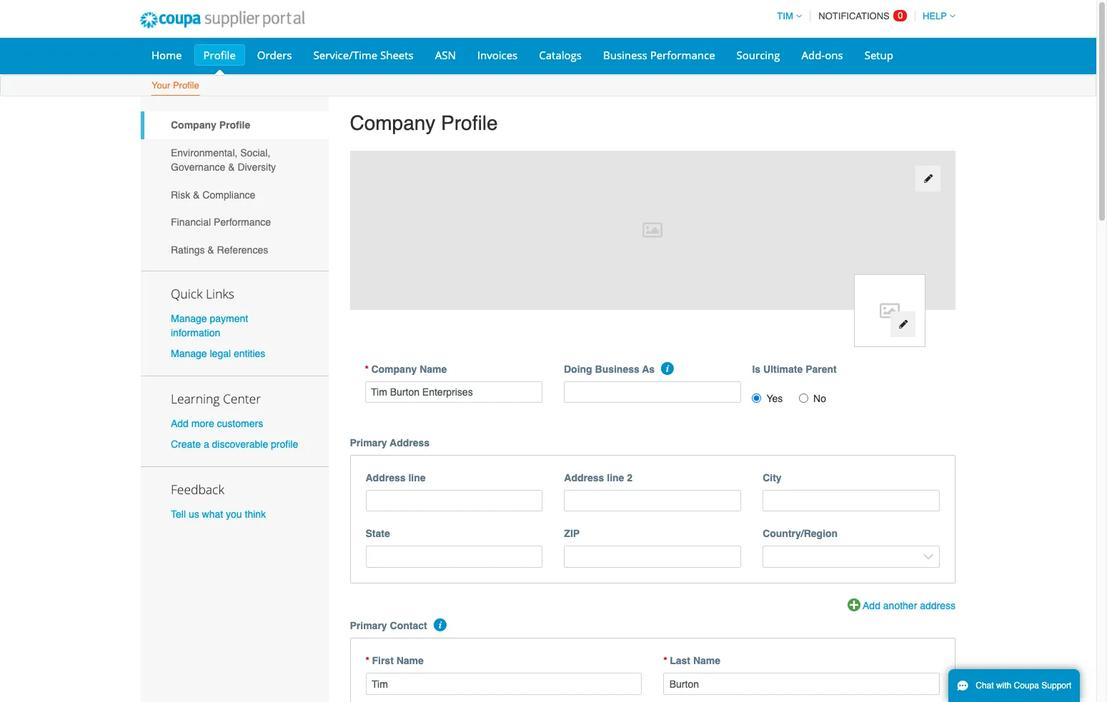 Task type: describe. For each thing, give the bounding box(es) containing it.
chat with coupa support
[[976, 681, 1072, 691]]

name for * company name
[[420, 364, 447, 375]]

compliance
[[203, 189, 255, 201]]

what
[[202, 509, 223, 521]]

invoices
[[477, 48, 518, 62]]

add for add another address
[[863, 600, 881, 612]]

sourcing link
[[728, 44, 790, 66]]

add for add more customers
[[171, 418, 189, 430]]

environmental,
[[171, 147, 238, 159]]

create
[[171, 439, 201, 451]]

service/time sheets
[[314, 48, 414, 62]]

& inside environmental, social, governance & diversity
[[228, 162, 235, 173]]

orders link
[[248, 44, 301, 66]]

information
[[171, 327, 220, 339]]

add another address button
[[848, 599, 956, 615]]

* company name
[[365, 364, 447, 375]]

ultimate
[[764, 364, 803, 375]]

coupa
[[1014, 681, 1040, 691]]

another
[[884, 600, 918, 612]]

* for * last name
[[664, 656, 668, 667]]

no
[[814, 393, 827, 404]]

as
[[642, 364, 655, 375]]

orders
[[257, 48, 292, 62]]

city
[[763, 472, 782, 484]]

* first name
[[366, 656, 424, 667]]

think
[[245, 509, 266, 521]]

social,
[[240, 147, 270, 159]]

governance
[[171, 162, 225, 173]]

country/region
[[763, 528, 838, 540]]

tim
[[777, 11, 793, 21]]

address up 'address line'
[[390, 437, 430, 449]]

parent
[[806, 364, 837, 375]]

references
[[217, 244, 268, 256]]

add-ons link
[[793, 44, 853, 66]]

add-
[[802, 48, 825, 62]]

performance for financial performance
[[214, 217, 271, 228]]

is
[[753, 364, 761, 375]]

your profile link
[[151, 77, 200, 96]]

chat
[[976, 681, 994, 691]]

background image
[[350, 151, 956, 310]]

line for address line
[[409, 472, 426, 484]]

diversity
[[238, 162, 276, 173]]

doing
[[564, 364, 592, 375]]

quick links
[[171, 285, 234, 302]]

ZIP text field
[[564, 546, 742, 568]]

ratings & references
[[171, 244, 268, 256]]

State text field
[[366, 546, 543, 568]]

catalogs link
[[530, 44, 591, 66]]

create a discoverable profile link
[[171, 439, 298, 451]]

learning
[[171, 390, 220, 408]]

more
[[191, 418, 214, 430]]

invoices link
[[468, 44, 527, 66]]

manage legal entities link
[[171, 348, 265, 360]]

manage payment information
[[171, 313, 248, 339]]

zip
[[564, 528, 580, 540]]

City text field
[[763, 490, 940, 512]]

payment
[[210, 313, 248, 324]]

risk & compliance link
[[141, 181, 329, 209]]

notifications 0
[[819, 10, 903, 21]]

business performance
[[603, 48, 715, 62]]

legal
[[210, 348, 231, 360]]

primary for primary contact
[[350, 621, 387, 632]]

logo image
[[854, 274, 926, 347]]

asn link
[[426, 44, 465, 66]]

add more customers link
[[171, 418, 263, 430]]

asn
[[435, 48, 456, 62]]

create a discoverable profile
[[171, 439, 298, 451]]

0 horizontal spatial company profile
[[171, 120, 250, 131]]

ratings
[[171, 244, 205, 256]]

service/time
[[314, 48, 378, 62]]

environmental, social, governance & diversity
[[171, 147, 276, 173]]

profile link
[[194, 44, 245, 66]]

name for * first name
[[397, 656, 424, 667]]

quick
[[171, 285, 203, 302]]

primary contact
[[350, 621, 427, 632]]

* for * first name
[[366, 656, 370, 667]]



Task type: locate. For each thing, give the bounding box(es) containing it.
name for * last name
[[693, 656, 721, 667]]

catalogs
[[539, 48, 582, 62]]

1 vertical spatial &
[[193, 189, 200, 201]]

risk & compliance
[[171, 189, 255, 201]]

*
[[365, 364, 369, 375], [366, 656, 370, 667], [664, 656, 668, 667]]

1 vertical spatial manage
[[171, 348, 207, 360]]

2 vertical spatial &
[[208, 244, 214, 256]]

address for address line 2
[[564, 472, 604, 484]]

&
[[228, 162, 235, 173], [193, 189, 200, 201], [208, 244, 214, 256]]

manage for manage legal entities
[[171, 348, 207, 360]]

1 horizontal spatial change image image
[[924, 174, 934, 184]]

1 vertical spatial add
[[863, 600, 881, 612]]

2 horizontal spatial &
[[228, 162, 235, 173]]

add up create
[[171, 418, 189, 430]]

learning center
[[171, 390, 261, 408]]

2
[[627, 472, 633, 484]]

primary address
[[350, 437, 430, 449]]

business right the "catalogs" link
[[603, 48, 648, 62]]

address down "primary address"
[[366, 472, 406, 484]]

Address line text field
[[366, 490, 543, 512]]

manage
[[171, 313, 207, 324], [171, 348, 207, 360]]

risk
[[171, 189, 190, 201]]

performance
[[650, 48, 715, 62], [214, 217, 271, 228]]

change image image
[[924, 174, 934, 184], [899, 320, 909, 330]]

discoverable
[[212, 439, 268, 451]]

feedback
[[171, 481, 224, 499]]

manage inside the manage payment information
[[171, 313, 207, 324]]

address line
[[366, 472, 426, 484]]

* last name
[[664, 656, 721, 667]]

change image image for background image at the top of the page
[[924, 174, 934, 184]]

1 horizontal spatial performance
[[650, 48, 715, 62]]

additional information image right as
[[662, 362, 675, 375]]

2 manage from the top
[[171, 348, 207, 360]]

company profile link
[[141, 112, 329, 139]]

sourcing
[[737, 48, 780, 62]]

tell us what you think
[[171, 509, 266, 521]]

0 vertical spatial manage
[[171, 313, 207, 324]]

address left the 2
[[564, 472, 604, 484]]

setup
[[865, 48, 894, 62]]

additional information image for primary contact
[[434, 620, 447, 632]]

doing business as
[[564, 364, 655, 375]]

additional information image
[[662, 362, 675, 375], [434, 620, 447, 632]]

primary
[[350, 437, 387, 449], [350, 621, 387, 632]]

service/time sheets link
[[304, 44, 423, 66]]

1 horizontal spatial additional information image
[[662, 362, 675, 375]]

& left diversity
[[228, 162, 235, 173]]

ratings & references link
[[141, 236, 329, 264]]

address
[[920, 600, 956, 612]]

navigation
[[771, 2, 956, 30]]

Doing Business As text field
[[564, 382, 742, 403]]

Address line 2 text field
[[564, 490, 742, 512]]

yes
[[767, 393, 783, 404]]

financial performance link
[[141, 209, 329, 236]]

add inside button
[[863, 600, 881, 612]]

you
[[226, 509, 242, 521]]

additional information image right "contact"
[[434, 620, 447, 632]]

2 line from the left
[[607, 472, 624, 484]]

None text field
[[365, 382, 543, 403], [366, 674, 642, 696], [365, 382, 543, 403], [366, 674, 642, 696]]

1 manage from the top
[[171, 313, 207, 324]]

setup link
[[856, 44, 903, 66]]

coupa supplier portal image
[[130, 2, 314, 38]]

address for address line
[[366, 472, 406, 484]]

add
[[171, 418, 189, 430], [863, 600, 881, 612]]

None radio
[[753, 394, 762, 403]]

1 primary from the top
[[350, 437, 387, 449]]

line left the 2
[[607, 472, 624, 484]]

0 vertical spatial additional information image
[[662, 362, 675, 375]]

primary up 'address line'
[[350, 437, 387, 449]]

help link
[[917, 11, 956, 21]]

a
[[204, 439, 209, 451]]

links
[[206, 285, 234, 302]]

& right ratings
[[208, 244, 214, 256]]

1 vertical spatial business
[[595, 364, 640, 375]]

1 horizontal spatial &
[[208, 244, 214, 256]]

manage down information
[[171, 348, 207, 360]]

manage legal entities
[[171, 348, 265, 360]]

line up address line text field
[[409, 472, 426, 484]]

1 vertical spatial additional information image
[[434, 620, 447, 632]]

address line 2
[[564, 472, 633, 484]]

support
[[1042, 681, 1072, 691]]

primary for primary address
[[350, 437, 387, 449]]

tim link
[[771, 11, 802, 21]]

first
[[372, 656, 394, 667]]

1 horizontal spatial line
[[607, 472, 624, 484]]

company profile up environmental,
[[171, 120, 250, 131]]

0 vertical spatial business
[[603, 48, 648, 62]]

financial performance
[[171, 217, 271, 228]]

add more customers
[[171, 418, 263, 430]]

business performance link
[[594, 44, 725, 66]]

1 vertical spatial performance
[[214, 217, 271, 228]]

additional information image for doing business as
[[662, 362, 675, 375]]

environmental, social, governance & diversity link
[[141, 139, 329, 181]]

add left another
[[863, 600, 881, 612]]

change image image for logo
[[899, 320, 909, 330]]

2 primary from the top
[[350, 621, 387, 632]]

with
[[997, 681, 1012, 691]]

0 horizontal spatial line
[[409, 472, 426, 484]]

performance inside business performance link
[[650, 48, 715, 62]]

tell us what you think button
[[171, 508, 266, 522]]

add another address
[[863, 600, 956, 612]]

1 horizontal spatial company profile
[[350, 112, 498, 134]]

name
[[420, 364, 447, 375], [397, 656, 424, 667], [693, 656, 721, 667]]

line for address line 2
[[607, 472, 624, 484]]

0 vertical spatial primary
[[350, 437, 387, 449]]

1 line from the left
[[409, 472, 426, 484]]

manage for manage payment information
[[171, 313, 207, 324]]

0 horizontal spatial &
[[193, 189, 200, 201]]

state
[[366, 528, 390, 540]]

& for references
[[208, 244, 214, 256]]

manage payment information link
[[171, 313, 248, 339]]

0 horizontal spatial add
[[171, 418, 189, 430]]

None text field
[[664, 674, 940, 696]]

0 vertical spatial change image image
[[924, 174, 934, 184]]

profile
[[203, 48, 236, 62], [173, 80, 199, 91], [441, 112, 498, 134], [219, 120, 250, 131]]

navigation containing notifications 0
[[771, 2, 956, 30]]

& for compliance
[[193, 189, 200, 201]]

tell
[[171, 509, 186, 521]]

home link
[[142, 44, 191, 66]]

address
[[390, 437, 430, 449], [366, 472, 406, 484], [564, 472, 604, 484]]

0 horizontal spatial change image image
[[899, 320, 909, 330]]

ons
[[825, 48, 843, 62]]

0 horizontal spatial performance
[[214, 217, 271, 228]]

home
[[152, 48, 182, 62]]

business left as
[[595, 364, 640, 375]]

1 horizontal spatial add
[[863, 600, 881, 612]]

profile
[[271, 439, 298, 451]]

performance inside the 'financial performance' link
[[214, 217, 271, 228]]

0 vertical spatial add
[[171, 418, 189, 430]]

last
[[670, 656, 691, 667]]

0 horizontal spatial additional information image
[[434, 620, 447, 632]]

& right risk
[[193, 189, 200, 201]]

sheets
[[380, 48, 414, 62]]

center
[[223, 390, 261, 408]]

* for * company name
[[365, 364, 369, 375]]

your
[[152, 80, 170, 91]]

0 vertical spatial performance
[[650, 48, 715, 62]]

chat with coupa support button
[[949, 670, 1081, 703]]

1 vertical spatial primary
[[350, 621, 387, 632]]

company profile
[[350, 112, 498, 134], [171, 120, 250, 131]]

0
[[898, 10, 903, 21]]

0 vertical spatial &
[[228, 162, 235, 173]]

primary up first at the left bottom of the page
[[350, 621, 387, 632]]

1 vertical spatial change image image
[[899, 320, 909, 330]]

company profile down asn
[[350, 112, 498, 134]]

add-ons
[[802, 48, 843, 62]]

None radio
[[799, 394, 809, 403]]

us
[[189, 509, 199, 521]]

performance for business performance
[[650, 48, 715, 62]]

manage up information
[[171, 313, 207, 324]]



Task type: vqa. For each thing, say whether or not it's contained in the screenshot.
CREATE A DISCOVERABLE PROFILE Link at the bottom left
yes



